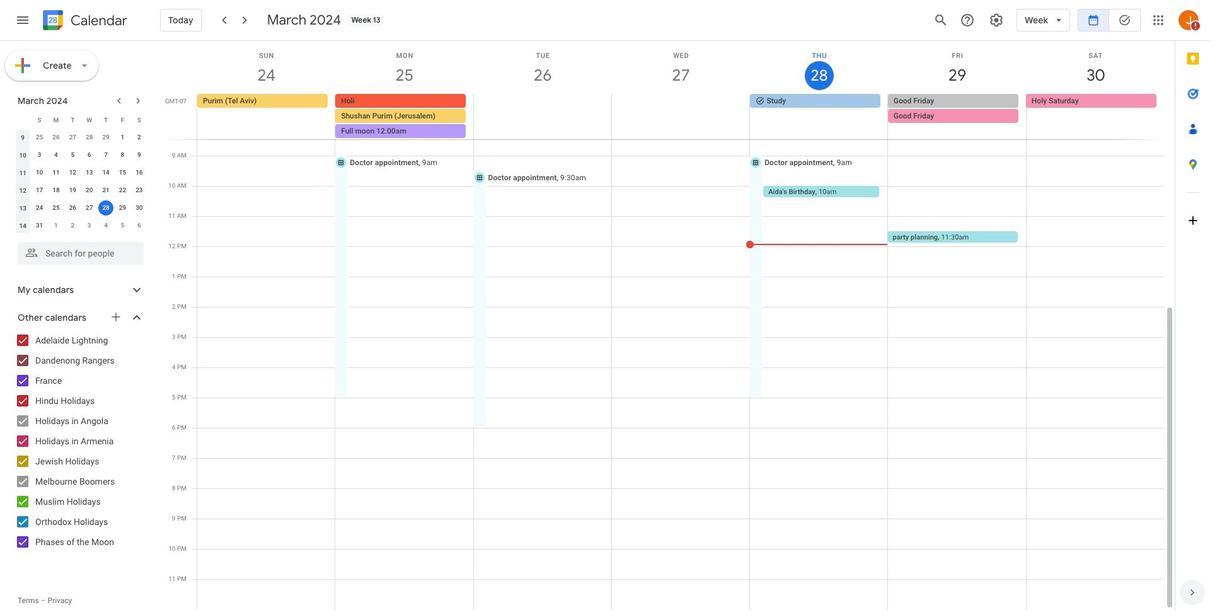 Task type: describe. For each thing, give the bounding box(es) containing it.
17 element
[[32, 183, 47, 198]]

other calendars list
[[3, 330, 156, 552]]

column header inside march 2024 grid
[[14, 111, 31, 129]]

27 element
[[82, 200, 97, 216]]

february 25 element
[[32, 130, 47, 145]]

4 element
[[48, 147, 64, 163]]

22 element
[[115, 183, 130, 198]]

february 29 element
[[98, 130, 113, 145]]

calendar element
[[40, 8, 127, 35]]

Search for people text field
[[25, 242, 136, 265]]

april 5 element
[[115, 218, 130, 233]]

30 element
[[132, 200, 147, 216]]

5 element
[[65, 147, 80, 163]]

3 element
[[32, 147, 47, 163]]

february 27 element
[[65, 130, 80, 145]]

row group inside march 2024 grid
[[14, 129, 147, 234]]

25 element
[[48, 200, 64, 216]]

heading inside calendar element
[[68, 13, 127, 28]]

26 element
[[65, 200, 80, 216]]

16 element
[[132, 165, 147, 180]]

14 element
[[98, 165, 113, 180]]

april 4 element
[[98, 218, 113, 233]]

march 2024 grid
[[12, 111, 147, 234]]

21 element
[[98, 183, 113, 198]]

february 28 element
[[82, 130, 97, 145]]

28, today element
[[98, 200, 113, 216]]

8 element
[[115, 147, 130, 163]]

april 1 element
[[48, 218, 64, 233]]



Task type: vqa. For each thing, say whether or not it's contained in the screenshot.
calendars to the bottom
no



Task type: locate. For each thing, give the bounding box(es) containing it.
1 element
[[115, 130, 130, 145]]

13 element
[[82, 165, 97, 180]]

12 element
[[65, 165, 80, 180]]

20 element
[[82, 183, 97, 198]]

april 3 element
[[82, 218, 97, 233]]

tab list
[[1176, 41, 1210, 575]]

april 2 element
[[65, 218, 80, 233]]

24 element
[[32, 200, 47, 216]]

2 element
[[132, 130, 147, 145]]

31 element
[[32, 218, 47, 233]]

heading
[[68, 13, 127, 28]]

add other calendars image
[[110, 311, 122, 323]]

main drawer image
[[15, 13, 30, 28]]

column header
[[14, 111, 31, 129]]

settings menu image
[[989, 13, 1004, 28]]

row
[[192, 94, 1175, 139], [14, 111, 147, 129], [14, 129, 147, 146], [14, 146, 147, 164], [14, 164, 147, 182], [14, 182, 147, 199], [14, 199, 147, 217], [14, 217, 147, 234]]

18 element
[[48, 183, 64, 198]]

grid
[[161, 41, 1175, 610]]

6 element
[[82, 147, 97, 163]]

april 6 element
[[132, 218, 147, 233]]

10 element
[[32, 165, 47, 180]]

11 element
[[48, 165, 64, 180]]

29 element
[[115, 200, 130, 216]]

cell inside march 2024 grid
[[98, 199, 114, 217]]

19 element
[[65, 183, 80, 198]]

9 element
[[132, 147, 147, 163]]

cell
[[335, 94, 474, 139], [474, 94, 612, 139], [612, 94, 750, 139], [888, 94, 1026, 139], [98, 199, 114, 217]]

row group
[[14, 129, 147, 234]]

february 26 element
[[48, 130, 64, 145]]

7 element
[[98, 147, 113, 163]]

None search field
[[0, 237, 156, 265]]

23 element
[[132, 183, 147, 198]]

15 element
[[115, 165, 130, 180]]



